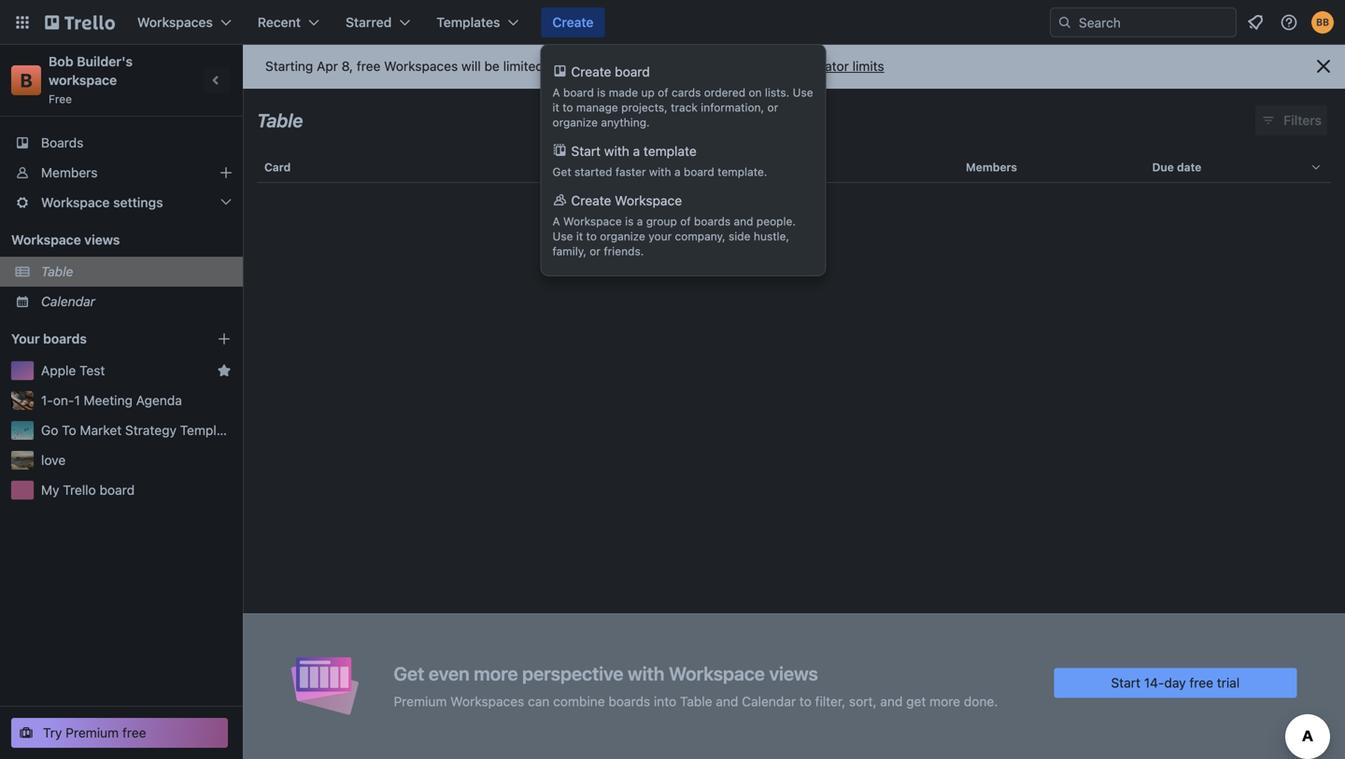 Task type: locate. For each thing, give the bounding box(es) containing it.
due
[[1153, 161, 1175, 174]]

to left the filter,
[[800, 694, 812, 710]]

your boards with 5 items element
[[11, 328, 189, 350]]

organize down 'manage'
[[553, 116, 598, 129]]

company,
[[675, 230, 726, 243]]

table
[[243, 145, 1346, 760]]

filters button
[[1256, 106, 1328, 136]]

table up the card
[[257, 109, 303, 131]]

1 vertical spatial create
[[572, 64, 612, 79]]

0 vertical spatial or
[[768, 101, 779, 114]]

0 horizontal spatial organize
[[553, 116, 598, 129]]

more right get
[[930, 694, 961, 710]]

0 vertical spatial organize
[[553, 116, 598, 129]]

with up into
[[628, 663, 665, 685]]

organize inside create board a board is made up of cards ordered on lists. use it to manage projects, track information, or organize anything.
[[553, 116, 598, 129]]

0 horizontal spatial or
[[590, 245, 601, 258]]

0 horizontal spatial it
[[553, 101, 560, 114]]

a left group
[[637, 215, 643, 228]]

workspaces
[[137, 14, 213, 30], [384, 58, 458, 74], [451, 694, 525, 710]]

builder's
[[77, 54, 133, 69]]

create for create
[[553, 14, 594, 30]]

it
[[553, 101, 560, 114], [577, 230, 583, 243]]

start inside the start with a template get started faster with a board template.
[[572, 143, 601, 159]]

2 vertical spatial free
[[122, 726, 146, 741]]

boards left into
[[609, 694, 651, 710]]

free
[[49, 93, 72, 106]]

2 vertical spatial boards
[[609, 694, 651, 710]]

create
[[553, 14, 594, 30], [572, 64, 612, 79], [572, 193, 612, 208]]

board inside the start with a template get started faster with a board template.
[[684, 165, 715, 179]]

organize up "friends."
[[600, 230, 646, 243]]

0 vertical spatial workspaces
[[137, 14, 213, 30]]

more
[[704, 58, 735, 74], [474, 663, 518, 685], [930, 694, 961, 710]]

board down template
[[684, 165, 715, 179]]

1 horizontal spatial views
[[770, 663, 819, 685]]

calendar left the filter,
[[742, 694, 796, 710]]

workspaces left will
[[384, 58, 458, 74]]

workspaces down even on the bottom of page
[[451, 694, 525, 710]]

card button
[[257, 145, 586, 190]]

hustle,
[[754, 230, 790, 243]]

get inside get even more perspective with workspace views premium workspaces can combine boards into table and calendar to filter, sort, and get more done.
[[394, 663, 425, 685]]

or right family,
[[590, 245, 601, 258]]

of for workspace
[[681, 215, 691, 228]]

0 horizontal spatial of
[[658, 86, 669, 99]]

1 a from the top
[[553, 86, 560, 99]]

create inside create workspace a workspace is a group of boards and people. use it to organize your company, side hustle, family, or friends.
[[572, 193, 612, 208]]

1 vertical spatial boards
[[43, 331, 87, 347]]

information,
[[701, 101, 765, 114]]

it up family,
[[577, 230, 583, 243]]

2 horizontal spatial free
[[1190, 676, 1214, 691]]

1 horizontal spatial more
[[704, 58, 735, 74]]

start up started
[[572, 143, 601, 159]]

2 vertical spatial table
[[680, 694, 713, 710]]

go
[[41, 423, 58, 438]]

use inside create board a board is made up of cards ordered on lists. use it to manage projects, track information, or organize anything.
[[793, 86, 814, 99]]

templates
[[437, 14, 500, 30]]

board
[[615, 64, 650, 79], [564, 86, 594, 99], [684, 165, 715, 179], [100, 483, 135, 498]]

your
[[649, 230, 672, 243]]

is for board
[[597, 86, 606, 99]]

2 vertical spatial create
[[572, 193, 612, 208]]

starting
[[265, 58, 313, 74]]

0 horizontal spatial start
[[572, 143, 601, 159]]

0 vertical spatial calendar
[[41, 294, 95, 309]]

bob
[[49, 54, 73, 69]]

table
[[257, 109, 303, 131], [41, 264, 73, 279], [680, 694, 713, 710]]

to left 'manage'
[[563, 101, 573, 114]]

about
[[739, 58, 773, 74]]

0 horizontal spatial members
[[41, 165, 98, 180]]

go to market strategy template
[[41, 423, 236, 438]]

2 horizontal spatial more
[[930, 694, 961, 710]]

0 vertical spatial create
[[553, 14, 594, 30]]

workspace
[[49, 72, 117, 88]]

1 vertical spatial a
[[675, 165, 681, 179]]

of inside create board a board is made up of cards ordered on lists. use it to manage projects, track information, or organize anything.
[[658, 86, 669, 99]]

is inside create board a board is made up of cards ordered on lists. use it to manage projects, track information, or organize anything.
[[597, 86, 606, 99]]

boards
[[694, 215, 731, 228], [43, 331, 87, 347], [609, 694, 651, 710]]

my trello board link
[[41, 481, 232, 500]]

with down template
[[649, 165, 672, 179]]

is
[[597, 86, 606, 99], [625, 215, 634, 228]]

row
[[257, 145, 1332, 190]]

get inside the start with a template get started faster with a board template.
[[553, 165, 572, 179]]

a inside create workspace a workspace is a group of boards and people. use it to organize your company, side hustle, family, or friends.
[[553, 215, 560, 228]]

up
[[642, 86, 655, 99]]

open information menu image
[[1280, 13, 1299, 32]]

meeting
[[84, 393, 133, 408]]

of up company,
[[681, 215, 691, 228]]

0 vertical spatial boards
[[694, 215, 731, 228]]

or inside create workspace a workspace is a group of boards and people. use it to organize your company, side hustle, family, or friends.
[[590, 245, 601, 258]]

1 vertical spatial it
[[577, 230, 583, 243]]

workspaces up workspace navigation collapse icon
[[137, 14, 213, 30]]

0 vertical spatial free
[[357, 58, 381, 74]]

it inside create board a board is made up of cards ordered on lists. use it to manage projects, track information, or organize anything.
[[553, 101, 560, 114]]

a
[[553, 86, 560, 99], [553, 215, 560, 228]]

create workspace a workspace is a group of boards and people. use it to organize your company, side hustle, family, or friends.
[[553, 193, 796, 258]]

start left the 14-
[[1112, 676, 1141, 691]]

1 vertical spatial calendar
[[742, 694, 796, 710]]

1 horizontal spatial of
[[681, 215, 691, 228]]

to up family,
[[587, 230, 597, 243]]

card
[[264, 161, 291, 174]]

0 vertical spatial use
[[793, 86, 814, 99]]

workspaces inside get even more perspective with workspace views premium workspaces can combine boards into table and calendar to filter, sort, and get more done.
[[451, 694, 525, 710]]

0 vertical spatial with
[[605, 143, 630, 159]]

a down template
[[675, 165, 681, 179]]

to
[[547, 58, 559, 74], [563, 101, 573, 114], [587, 230, 597, 243], [800, 694, 812, 710]]

create up 'manage'
[[572, 64, 612, 79]]

start 14-day free trial
[[1112, 676, 1240, 691]]

2 vertical spatial more
[[930, 694, 961, 710]]

filter,
[[816, 694, 846, 710]]

it inside create workspace a workspace is a group of boards and people. use it to organize your company, side hustle, family, or friends.
[[577, 230, 583, 243]]

1 vertical spatial get
[[394, 663, 425, 685]]

1 horizontal spatial premium
[[394, 694, 447, 710]]

combine
[[553, 694, 605, 710]]

organize inside create workspace a workspace is a group of boards and people. use it to organize your company, side hustle, family, or friends.
[[600, 230, 646, 243]]

1 horizontal spatial get
[[553, 165, 572, 179]]

1 vertical spatial free
[[1190, 676, 1214, 691]]

1 horizontal spatial use
[[793, 86, 814, 99]]

14-
[[1145, 676, 1165, 691]]

to inside create board a board is made up of cards ordered on lists. use it to manage projects, track information, or organize anything.
[[563, 101, 573, 114]]

premium down even on the bottom of page
[[394, 694, 447, 710]]

0 vertical spatial premium
[[394, 694, 447, 710]]

2 vertical spatial workspaces
[[451, 694, 525, 710]]

or
[[768, 101, 779, 114], [590, 245, 601, 258]]

1 horizontal spatial or
[[768, 101, 779, 114]]

b
[[20, 69, 32, 91]]

create down started
[[572, 193, 612, 208]]

day
[[1165, 676, 1187, 691]]

start 14-day free trial link
[[1055, 669, 1298, 699]]

a down starting apr 8, free workspaces will be limited to 10 collaborators. learn more about collaborator limits
[[553, 86, 560, 99]]

10
[[563, 58, 577, 74]]

more up ordered
[[704, 58, 735, 74]]

with
[[605, 143, 630, 159], [649, 165, 672, 179], [628, 663, 665, 685]]

to left 10
[[547, 58, 559, 74]]

0 horizontal spatial free
[[122, 726, 146, 741]]

1 vertical spatial start
[[1112, 676, 1141, 691]]

1 vertical spatial a
[[553, 215, 560, 228]]

0 vertical spatial is
[[597, 86, 606, 99]]

calendar link
[[41, 293, 232, 311]]

2 a from the top
[[553, 215, 560, 228]]

start
[[572, 143, 601, 159], [1112, 676, 1141, 691]]

1 horizontal spatial table
[[257, 109, 303, 131]]

list button
[[586, 145, 772, 190]]

1 vertical spatial more
[[474, 663, 518, 685]]

more right even on the bottom of page
[[474, 663, 518, 685]]

workspace up workspace views
[[41, 195, 110, 210]]

create up starting apr 8, free workspaces will be limited to 10 collaborators. learn more about collaborator limits
[[553, 14, 594, 30]]

1 vertical spatial with
[[649, 165, 672, 179]]

your boards
[[11, 331, 87, 347]]

1 horizontal spatial calendar
[[742, 694, 796, 710]]

Search field
[[1073, 8, 1236, 36]]

workspace up family,
[[564, 215, 622, 228]]

love
[[41, 453, 66, 468]]

1 horizontal spatial organize
[[600, 230, 646, 243]]

a up family,
[[553, 215, 560, 228]]

0 horizontal spatial get
[[394, 663, 425, 685]]

0 horizontal spatial use
[[553, 230, 573, 243]]

primary element
[[0, 0, 1346, 45]]

1 vertical spatial organize
[[600, 230, 646, 243]]

collaborator
[[777, 58, 849, 74]]

workspaces inside dropdown button
[[137, 14, 213, 30]]

0 vertical spatial start
[[572, 143, 601, 159]]

1 horizontal spatial is
[[625, 215, 634, 228]]

search image
[[1058, 15, 1073, 30]]

boards up company,
[[694, 215, 731, 228]]

0 horizontal spatial more
[[474, 663, 518, 685]]

1 vertical spatial is
[[625, 215, 634, 228]]

0 vertical spatial a
[[553, 86, 560, 99]]

1 vertical spatial premium
[[66, 726, 119, 741]]

premium inside get even more perspective with workspace views premium workspaces can combine boards into table and calendar to filter, sort, and get more done.
[[394, 694, 447, 710]]

use right "lists."
[[793, 86, 814, 99]]

2 horizontal spatial table
[[680, 694, 713, 710]]

workspace up into
[[669, 663, 765, 685]]

anything.
[[601, 116, 650, 129]]

use up family,
[[553, 230, 573, 243]]

0 vertical spatial more
[[704, 58, 735, 74]]

get left started
[[553, 165, 572, 179]]

0 horizontal spatial is
[[597, 86, 606, 99]]

free right day
[[1190, 676, 1214, 691]]

1 vertical spatial of
[[681, 215, 691, 228]]

a for create workspace
[[553, 215, 560, 228]]

is inside create workspace a workspace is a group of boards and people. use it to organize your company, side hustle, family, or friends.
[[625, 215, 634, 228]]

and inside create workspace a workspace is a group of boards and people. use it to organize your company, side hustle, family, or friends.
[[734, 215, 754, 228]]

table right into
[[680, 694, 713, 710]]

boards up apple
[[43, 331, 87, 347]]

2 vertical spatial a
[[637, 215, 643, 228]]

create inside create board a board is made up of cards ordered on lists. use it to manage projects, track information, or organize anything.
[[572, 64, 612, 79]]

is up 'manage'
[[597, 86, 606, 99]]

friends.
[[604, 245, 644, 258]]

0 vertical spatial of
[[658, 86, 669, 99]]

to inside get even more perspective with workspace views premium workspaces can combine boards into table and calendar to filter, sort, and get more done.
[[800, 694, 812, 710]]

1 horizontal spatial it
[[577, 230, 583, 243]]

1 vertical spatial views
[[770, 663, 819, 685]]

is up "friends."
[[625, 215, 634, 228]]

1 horizontal spatial free
[[357, 58, 381, 74]]

1 horizontal spatial boards
[[609, 694, 651, 710]]

1 horizontal spatial members
[[966, 161, 1018, 174]]

of right up
[[658, 86, 669, 99]]

bob builder's workspace free
[[49, 54, 136, 106]]

0 horizontal spatial table
[[41, 264, 73, 279]]

2 horizontal spatial boards
[[694, 215, 731, 228]]

0 vertical spatial views
[[84, 232, 120, 248]]

starred icon image
[[217, 364, 232, 379]]

it left 'manage'
[[553, 101, 560, 114]]

create inside button
[[553, 14, 594, 30]]

views up the filter,
[[770, 663, 819, 685]]

0 vertical spatial it
[[553, 101, 560, 114]]

free right 8,
[[357, 58, 381, 74]]

start for 14-
[[1112, 676, 1141, 691]]

1 vertical spatial use
[[553, 230, 573, 243]]

row containing card
[[257, 145, 1332, 190]]

table inside get even more perspective with workspace views premium workspaces can combine boards into table and calendar to filter, sort, and get more done.
[[680, 694, 713, 710]]

a inside create board a board is made up of cards ordered on lists. use it to manage projects, track information, or organize anything.
[[553, 86, 560, 99]]

boards inside create workspace a workspace is a group of boards and people. use it to organize your company, side hustle, family, or friends.
[[694, 215, 731, 228]]

free right try
[[122, 726, 146, 741]]

a up faster
[[633, 143, 640, 159]]

board down love link
[[100, 483, 135, 498]]

2 vertical spatial with
[[628, 663, 665, 685]]

1 vertical spatial or
[[590, 245, 601, 258]]

or inside create board a board is made up of cards ordered on lists. use it to manage projects, track information, or organize anything.
[[768, 101, 779, 114]]

with up list in the left top of the page
[[605, 143, 630, 159]]

table down workspace views
[[41, 264, 73, 279]]

members
[[966, 161, 1018, 174], [41, 165, 98, 180]]

0 horizontal spatial premium
[[66, 726, 119, 741]]

views down workspace settings
[[84, 232, 120, 248]]

views
[[84, 232, 120, 248], [770, 663, 819, 685]]

members button
[[959, 145, 1145, 190]]

recent
[[258, 14, 301, 30]]

calendar up 'your boards'
[[41, 294, 95, 309]]

use inside create workspace a workspace is a group of boards and people. use it to organize your company, side hustle, family, or friends.
[[553, 230, 573, 243]]

views inside get even more perspective with workspace views premium workspaces can combine boards into table and calendar to filter, sort, and get more done.
[[770, 663, 819, 685]]

table containing card
[[243, 145, 1346, 760]]

agenda
[[136, 393, 182, 408]]

recent button
[[247, 7, 331, 37]]

0 horizontal spatial boards
[[43, 331, 87, 347]]

get left even on the bottom of page
[[394, 663, 425, 685]]

of inside create workspace a workspace is a group of boards and people. use it to organize your company, side hustle, family, or friends.
[[681, 215, 691, 228]]

my
[[41, 483, 59, 498]]

0 vertical spatial get
[[553, 165, 572, 179]]

premium right try
[[66, 726, 119, 741]]

a
[[633, 143, 640, 159], [675, 165, 681, 179], [637, 215, 643, 228]]

premium inside button
[[66, 726, 119, 741]]

limited
[[503, 58, 544, 74]]

1 horizontal spatial start
[[1112, 676, 1141, 691]]

and up side
[[734, 215, 754, 228]]

or down "lists."
[[768, 101, 779, 114]]



Task type: describe. For each thing, give the bounding box(es) containing it.
0 vertical spatial table
[[257, 109, 303, 131]]

cards
[[672, 86, 701, 99]]

boards
[[41, 135, 84, 150]]

filters
[[1284, 113, 1322, 128]]

board up 'manage'
[[564, 86, 594, 99]]

side
[[729, 230, 751, 243]]

started
[[575, 165, 613, 179]]

and right into
[[716, 694, 739, 710]]

calendar inside get even more perspective with workspace views premium workspaces can combine boards into table and calendar to filter, sort, and get more done.
[[742, 694, 796, 710]]

apr
[[317, 58, 338, 74]]

create button
[[542, 7, 605, 37]]

templates button
[[426, 7, 530, 37]]

faster
[[616, 165, 646, 179]]

boards inside get even more perspective with workspace views premium workspaces can combine boards into table and calendar to filter, sort, and get more done.
[[609, 694, 651, 710]]

back to home image
[[45, 7, 115, 37]]

workspace up group
[[615, 193, 682, 208]]

free inside button
[[122, 726, 146, 741]]

list
[[593, 161, 614, 174]]

workspace down workspace settings
[[11, 232, 81, 248]]

a for create board
[[553, 86, 560, 99]]

get
[[907, 694, 926, 710]]

perspective
[[523, 663, 624, 685]]

starred button
[[335, 7, 422, 37]]

row inside table
[[257, 145, 1332, 190]]

workspace inside popup button
[[41, 195, 110, 210]]

members link
[[0, 158, 243, 188]]

group
[[646, 215, 677, 228]]

1-
[[41, 393, 53, 408]]

go to market strategy template link
[[41, 421, 236, 440]]

workspace navigation collapse icon image
[[204, 67, 230, 93]]

bob builder's workspace link
[[49, 54, 136, 88]]

done.
[[964, 694, 998, 710]]

limits
[[853, 58, 885, 74]]

apple test link
[[41, 362, 209, 380]]

track
[[671, 101, 698, 114]]

workspace settings
[[41, 195, 163, 210]]

manage
[[577, 101, 619, 114]]

will
[[462, 58, 481, 74]]

table link
[[41, 263, 232, 281]]

apple
[[41, 363, 76, 379]]

b link
[[11, 65, 41, 95]]

0 vertical spatial a
[[633, 143, 640, 159]]

1-on-1 meeting agenda
[[41, 393, 182, 408]]

can
[[528, 694, 550, 710]]

create board a board is made up of cards ordered on lists. use it to manage projects, track information, or organize anything.
[[553, 64, 814, 129]]

to
[[62, 423, 76, 438]]

sort,
[[850, 694, 877, 710]]

0 notifications image
[[1245, 11, 1267, 34]]

family,
[[553, 245, 587, 258]]

8,
[[342, 58, 353, 74]]

of for board
[[658, 86, 669, 99]]

start for with
[[572, 143, 601, 159]]

template.
[[718, 165, 768, 179]]

0 horizontal spatial calendar
[[41, 294, 95, 309]]

try premium free
[[43, 726, 146, 741]]

1-on-1 meeting agenda link
[[41, 392, 232, 410]]

into
[[654, 694, 677, 710]]

start with a template get started faster with a board template.
[[553, 143, 768, 179]]

on
[[749, 86, 762, 99]]

try
[[43, 726, 62, 741]]

create for create board a board is made up of cards ordered on lists. use it to manage projects, track information, or organize anything.
[[572, 64, 612, 79]]

and left get
[[881, 694, 903, 710]]

is for workspace
[[625, 215, 634, 228]]

market
[[80, 423, 122, 438]]

trello
[[63, 483, 96, 498]]

a inside create workspace a workspace is a group of boards and people. use it to organize your company, side hustle, family, or friends.
[[637, 215, 643, 228]]

starting apr 8, free workspaces will be limited to 10 collaborators. learn more about collaborator limits
[[265, 58, 885, 74]]

boards link
[[0, 128, 243, 158]]

due date
[[1153, 161, 1202, 174]]

Table text field
[[257, 103, 303, 138]]

0 horizontal spatial views
[[84, 232, 120, 248]]

due date button
[[1145, 145, 1332, 190]]

bob builder (bobbuilder40) image
[[1312, 11, 1335, 34]]

members inside members button
[[966, 161, 1018, 174]]

your
[[11, 331, 40, 347]]

on-
[[53, 393, 74, 408]]

board inside "link"
[[100, 483, 135, 498]]

with inside get even more perspective with workspace views premium workspaces can combine boards into table and calendar to filter, sort, and get more done.
[[628, 663, 665, 685]]

free for trial
[[1190, 676, 1214, 691]]

apple test
[[41, 363, 105, 379]]

members inside members link
[[41, 165, 98, 180]]

1
[[74, 393, 80, 408]]

collaborators.
[[581, 58, 663, 74]]

strategy
[[125, 423, 177, 438]]

workspaces button
[[126, 7, 243, 37]]

get even more perspective with workspace views premium workspaces can combine boards into table and calendar to filter, sort, and get more done.
[[394, 663, 998, 710]]

date
[[1178, 161, 1202, 174]]

template
[[644, 143, 697, 159]]

my trello board
[[41, 483, 135, 498]]

people.
[[757, 215, 796, 228]]

workspace views
[[11, 232, 120, 248]]

test
[[80, 363, 105, 379]]

try premium free button
[[11, 719, 228, 749]]

add board image
[[217, 332, 232, 347]]

made
[[609, 86, 638, 99]]

create for create workspace a workspace is a group of boards and people. use it to organize your company, side hustle, family, or friends.
[[572, 193, 612, 208]]

to inside create workspace a workspace is a group of boards and people. use it to organize your company, side hustle, family, or friends.
[[587, 230, 597, 243]]

lists.
[[765, 86, 790, 99]]

ordered
[[704, 86, 746, 99]]

board up "made"
[[615, 64, 650, 79]]

trial
[[1218, 676, 1240, 691]]

love link
[[41, 451, 232, 470]]

1 vertical spatial workspaces
[[384, 58, 458, 74]]

free for workspaces
[[357, 58, 381, 74]]

template
[[180, 423, 236, 438]]

1 vertical spatial table
[[41, 264, 73, 279]]

workspace inside get even more perspective with workspace views premium workspaces can combine boards into table and calendar to filter, sort, and get more done.
[[669, 663, 765, 685]]

even
[[429, 663, 470, 685]]

learn more about collaborator limits link
[[667, 58, 885, 74]]



Task type: vqa. For each thing, say whether or not it's contained in the screenshot.
the left the
no



